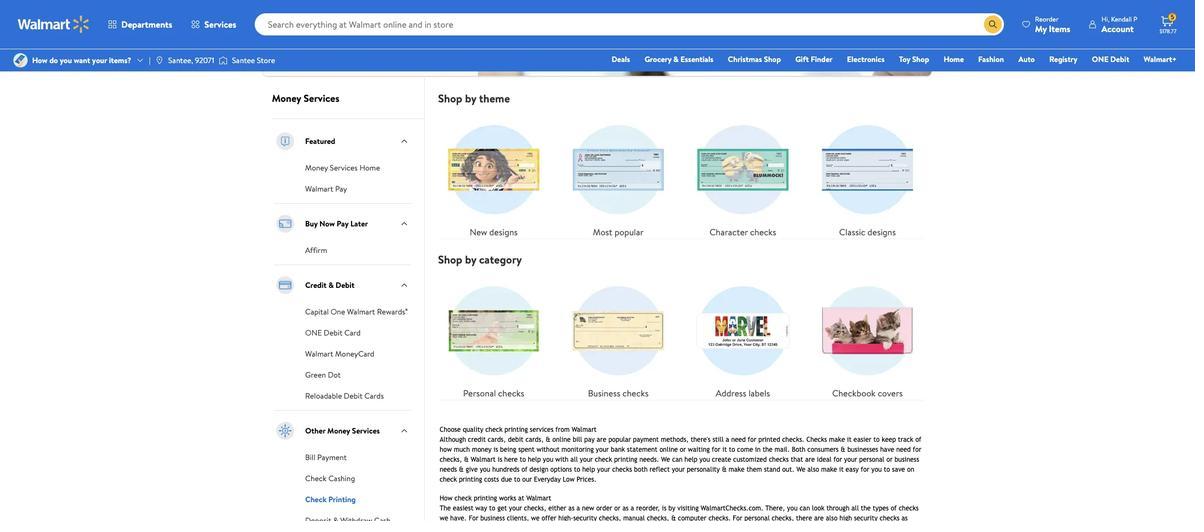 Task type: describe. For each thing, give the bounding box(es) containing it.
moneycard
[[335, 348, 375, 359]]

reloadable
[[305, 391, 342, 402]]

most popular
[[593, 226, 644, 238]]

other money services image
[[274, 420, 296, 442]]

& for credit
[[329, 280, 334, 291]]

auto
[[1019, 54, 1036, 65]]

bill payment
[[305, 452, 347, 463]]

walmart pay link
[[305, 182, 347, 194]]

reorder
[[1036, 14, 1059, 24]]

labels
[[749, 387, 771, 399]]

search icon image
[[989, 20, 998, 29]]

registry link
[[1045, 53, 1083, 65]]

new designs link
[[438, 114, 550, 239]]

credit & debit image
[[274, 274, 296, 296]]

5
[[1172, 12, 1175, 22]]

pay inside walmart pay link
[[335, 183, 347, 194]]

1 vertical spatial pay
[[337, 218, 349, 229]]

shop inside 'link'
[[913, 54, 930, 65]]

check printing link
[[305, 493, 356, 505]]

account
[[1102, 22, 1135, 35]]

departments button
[[99, 11, 182, 38]]

one
[[331, 306, 345, 317]]

hi, kendall p account
[[1102, 14, 1138, 35]]

check cashing link
[[305, 472, 355, 484]]

affirm link
[[305, 244, 327, 256]]

new
[[470, 226, 488, 238]]

shop by theme
[[438, 91, 510, 106]]

list for shop by theme
[[432, 105, 930, 239]]

one for one debit
[[1093, 54, 1109, 65]]

classic designs
[[840, 226, 897, 238]]

debit up one
[[336, 280, 355, 291]]

capital
[[305, 306, 329, 317]]

capital one walmart rewards® link
[[305, 305, 408, 317]]

want
[[74, 55, 90, 66]]

bill
[[305, 452, 316, 463]]

business
[[588, 387, 621, 399]]

1 vertical spatial home
[[360, 162, 380, 173]]

debit for reloadable debit cards
[[344, 391, 363, 402]]

covers
[[878, 387, 904, 399]]

christmas shop link
[[723, 53, 786, 65]]

by for category
[[465, 252, 477, 267]]

registry
[[1050, 54, 1078, 65]]

how
[[32, 55, 48, 66]]

money for money services
[[272, 91, 301, 105]]

fashion link
[[974, 53, 1010, 65]]

Walmart Site-Wide search field
[[255, 13, 1005, 35]]

green
[[305, 369, 326, 381]]

your
[[92, 55, 107, 66]]

one debit link
[[1088, 53, 1135, 65]]

new designs
[[470, 226, 518, 238]]

most
[[593, 226, 613, 238]]

credit & debit
[[305, 280, 355, 291]]

personal checks link
[[438, 275, 550, 400]]

2 vertical spatial money
[[328, 425, 350, 437]]

items?
[[109, 55, 131, 66]]

check printing
[[305, 494, 356, 505]]

featured
[[305, 136, 336, 147]]

money services home
[[305, 162, 380, 173]]

checks for personal checks
[[498, 387, 525, 399]]

finder
[[811, 54, 833, 65]]

walmart+ link
[[1140, 53, 1183, 65]]

business checks link
[[563, 275, 674, 400]]

items
[[1050, 22, 1071, 35]]

0 vertical spatial home
[[944, 54, 965, 65]]

shop left category
[[438, 252, 463, 267]]

santee
[[232, 55, 255, 66]]

character
[[710, 226, 749, 238]]

check for check cashing
[[305, 473, 327, 484]]

santee, 92071
[[168, 55, 214, 66]]

toy shop link
[[895, 53, 935, 65]]

reloadable debit cards
[[305, 391, 384, 402]]

later
[[351, 218, 368, 229]]

character checks
[[710, 226, 777, 238]]

address
[[716, 387, 747, 399]]

reloadable debit cards link
[[305, 389, 384, 402]]

green dot
[[305, 369, 341, 381]]

santee store
[[232, 55, 275, 66]]

you
[[60, 55, 72, 66]]

money services home link
[[305, 161, 380, 173]]

classic designs link
[[812, 114, 924, 239]]

credit
[[305, 280, 327, 291]]

walmart+
[[1145, 54, 1178, 65]]

do
[[49, 55, 58, 66]]

$178.77
[[1160, 27, 1178, 35]]

one debit card
[[305, 327, 361, 338]]

other
[[305, 425, 326, 437]]

address labels
[[716, 387, 771, 399]]

most popular link
[[563, 114, 674, 239]]

green dot link
[[305, 368, 341, 381]]

check for check printing
[[305, 494, 327, 505]]

shop right christmas
[[764, 54, 782, 65]]

electronics
[[848, 54, 885, 65]]



Task type: vqa. For each thing, say whether or not it's contained in the screenshot.
86's Add button
no



Task type: locate. For each thing, give the bounding box(es) containing it.
2 designs from the left
[[868, 226, 897, 238]]

pay right now
[[337, 218, 349, 229]]

0 vertical spatial by
[[465, 91, 477, 106]]

one
[[1093, 54, 1109, 65], [305, 327, 322, 338]]

walmart image
[[18, 16, 90, 33]]

store
[[257, 55, 275, 66]]

services up walmart pay link
[[330, 162, 358, 173]]

1 vertical spatial &
[[329, 280, 334, 291]]

popular
[[615, 226, 644, 238]]

home link
[[939, 53, 970, 65]]

payment
[[317, 452, 347, 463]]

card
[[345, 327, 361, 338]]

cards
[[365, 391, 384, 402]]

checks for business checks
[[623, 387, 649, 399]]

debit left cards
[[344, 391, 363, 402]]

0 horizontal spatial  image
[[155, 56, 164, 65]]

2 vertical spatial walmart
[[305, 348, 334, 359]]

checks right business
[[623, 387, 649, 399]]

0 vertical spatial one
[[1093, 54, 1109, 65]]

walmart moneycard
[[305, 348, 375, 359]]

1 by from the top
[[465, 91, 477, 106]]

Search search field
[[255, 13, 1005, 35]]

walmart for walmart moneycard
[[305, 348, 334, 359]]

gift finder
[[796, 54, 833, 65]]

0 horizontal spatial designs
[[490, 226, 518, 238]]

shop left theme
[[438, 91, 463, 106]]

0 vertical spatial money
[[272, 91, 301, 105]]

designs for classic designs
[[868, 226, 897, 238]]

1 vertical spatial list
[[432, 266, 930, 400]]

gift finder link
[[791, 53, 838, 65]]

walmart for walmart pay
[[305, 183, 334, 194]]

walmart pay
[[305, 183, 347, 194]]

grocery
[[645, 54, 672, 65]]

checks right character
[[751, 226, 777, 238]]

deals link
[[607, 53, 636, 65]]

how do you want your items?
[[32, 55, 131, 66]]

hi,
[[1102, 14, 1110, 24]]

personal
[[463, 387, 496, 399]]

walmart down money services home
[[305, 183, 334, 194]]

my
[[1036, 22, 1048, 35]]

0 horizontal spatial &
[[329, 280, 334, 291]]

reorder my items
[[1036, 14, 1071, 35]]

2 by from the top
[[465, 252, 477, 267]]

debit for one debit
[[1111, 54, 1130, 65]]

1 horizontal spatial checks
[[623, 387, 649, 399]]

money up walmart pay link
[[305, 162, 328, 173]]

checkbook covers
[[833, 387, 904, 399]]

1 vertical spatial money
[[305, 162, 328, 173]]

one down account
[[1093, 54, 1109, 65]]

toy shop
[[900, 54, 930, 65]]

& for grocery
[[674, 54, 679, 65]]

designs right new
[[490, 226, 518, 238]]

money right other
[[328, 425, 350, 437]]

1 horizontal spatial designs
[[868, 226, 897, 238]]

debit inside "link"
[[344, 391, 363, 402]]

checks
[[751, 226, 777, 238], [498, 387, 525, 399], [623, 387, 649, 399]]

toy
[[900, 54, 911, 65]]

one debit card link
[[305, 326, 361, 338]]

one for one debit card
[[305, 327, 322, 338]]

address labels link
[[688, 275, 799, 400]]

1 vertical spatial by
[[465, 252, 477, 267]]

clear search field text image
[[972, 20, 980, 29]]

check down bill
[[305, 473, 327, 484]]

classic
[[840, 226, 866, 238]]

& inside 'grocery & essentials' "link"
[[674, 54, 679, 65]]

list containing new designs
[[432, 105, 930, 239]]

& right credit
[[329, 280, 334, 291]]

grocery & essentials link
[[640, 53, 719, 65]]

buy now pay later image
[[274, 213, 296, 235]]

debit left card
[[324, 327, 343, 338]]

list
[[432, 105, 930, 239], [432, 266, 930, 400]]

shop right 'toy'
[[913, 54, 930, 65]]

personal checks
[[463, 387, 525, 399]]

grocery & essentials
[[645, 54, 714, 65]]

cashing
[[329, 473, 355, 484]]

1 vertical spatial check
[[305, 494, 327, 505]]

& right grocery
[[674, 54, 679, 65]]

0 horizontal spatial one
[[305, 327, 322, 338]]

2 check from the top
[[305, 494, 327, 505]]

santee,
[[168, 55, 193, 66]]

fashion
[[979, 54, 1005, 65]]

checks right personal
[[498, 387, 525, 399]]

services inside popup button
[[205, 18, 236, 30]]

gift
[[796, 54, 809, 65]]

1 check from the top
[[305, 473, 327, 484]]

walmart moneycard link
[[305, 347, 375, 359]]

business checks
[[588, 387, 649, 399]]

debit down account
[[1111, 54, 1130, 65]]

featured image
[[274, 130, 296, 152]]

money
[[272, 91, 301, 105], [305, 162, 328, 173], [328, 425, 350, 437]]

by for theme
[[465, 91, 477, 106]]

92071
[[195, 55, 214, 66]]

printing
[[329, 494, 356, 505]]

0 horizontal spatial home
[[360, 162, 380, 173]]

one inside "link"
[[305, 327, 322, 338]]

check
[[305, 473, 327, 484], [305, 494, 327, 505]]

buy now pay later
[[305, 218, 368, 229]]

now
[[320, 218, 335, 229]]

services up the 92071
[[205, 18, 236, 30]]

category
[[479, 252, 522, 267]]

1 horizontal spatial &
[[674, 54, 679, 65]]

 image
[[219, 55, 228, 66], [155, 56, 164, 65]]

designs right classic on the right of page
[[868, 226, 897, 238]]

checkbook covers link
[[812, 275, 924, 400]]

list containing personal checks
[[432, 266, 930, 400]]

home
[[944, 54, 965, 65], [360, 162, 380, 173]]

2 horizontal spatial checks
[[751, 226, 777, 238]]

services
[[205, 18, 236, 30], [304, 91, 340, 105], [330, 162, 358, 173], [352, 425, 380, 437]]

one down capital
[[305, 327, 322, 338]]

debit
[[1111, 54, 1130, 65], [336, 280, 355, 291], [324, 327, 343, 338], [344, 391, 363, 402]]

shop
[[764, 54, 782, 65], [913, 54, 930, 65], [438, 91, 463, 106], [438, 252, 463, 267]]

by down new
[[465, 252, 477, 267]]

christmas
[[728, 54, 763, 65]]

one debit
[[1093, 54, 1130, 65]]

money for money services home
[[305, 162, 328, 173]]

debit for one debit card
[[324, 327, 343, 338]]

deals
[[612, 54, 631, 65]]

rewards®
[[377, 306, 408, 317]]

essentials
[[681, 54, 714, 65]]

1 horizontal spatial  image
[[219, 55, 228, 66]]

1 vertical spatial walmart
[[347, 306, 375, 317]]

0 horizontal spatial checks
[[498, 387, 525, 399]]

walmart up card
[[347, 306, 375, 317]]

2 list from the top
[[432, 266, 930, 400]]

check down check cashing
[[305, 494, 327, 505]]

1 list from the top
[[432, 105, 930, 239]]

affirm
[[305, 245, 327, 256]]

1 vertical spatial one
[[305, 327, 322, 338]]

0 vertical spatial check
[[305, 473, 327, 484]]

electronics link
[[843, 53, 890, 65]]

by
[[465, 91, 477, 106], [465, 252, 477, 267]]

theme
[[479, 91, 510, 106]]

checks inside 'link'
[[623, 387, 649, 399]]

1 horizontal spatial one
[[1093, 54, 1109, 65]]

0 vertical spatial walmart
[[305, 183, 334, 194]]

by left theme
[[465, 91, 477, 106]]

money up featured icon
[[272, 91, 301, 105]]

0 vertical spatial list
[[432, 105, 930, 239]]

services down cards
[[352, 425, 380, 437]]

 image right the 92071
[[219, 55, 228, 66]]

designs for new designs
[[490, 226, 518, 238]]

checkbook
[[833, 387, 876, 399]]

p
[[1134, 14, 1138, 24]]

checks for character checks
[[751, 226, 777, 238]]

1 horizontal spatial home
[[944, 54, 965, 65]]

 image
[[13, 53, 28, 68]]

capital one walmart rewards®
[[305, 306, 408, 317]]

christmas shop
[[728, 54, 782, 65]]

 image right |
[[155, 56, 164, 65]]

0 vertical spatial &
[[674, 54, 679, 65]]

services button
[[182, 11, 246, 38]]

list for shop by category
[[432, 266, 930, 400]]

departments
[[121, 18, 172, 30]]

debit inside "link"
[[324, 327, 343, 338]]

auto link
[[1014, 53, 1041, 65]]

services up the featured
[[304, 91, 340, 105]]

0 vertical spatial pay
[[335, 183, 347, 194]]

1 designs from the left
[[490, 226, 518, 238]]

 image for santee store
[[219, 55, 228, 66]]

pay down money services home
[[335, 183, 347, 194]]

dot
[[328, 369, 341, 381]]

 image for santee, 92071
[[155, 56, 164, 65]]

walmart up green dot 'link'
[[305, 348, 334, 359]]



